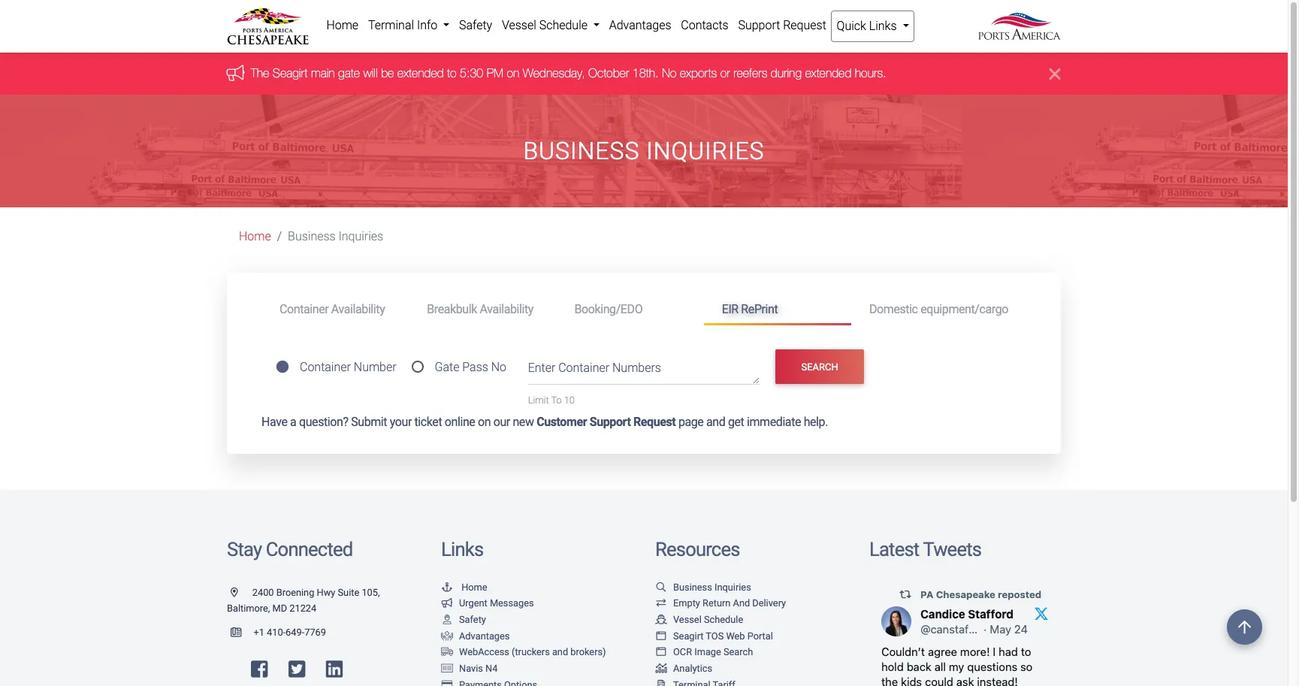 Task type: describe. For each thing, give the bounding box(es) containing it.
domestic equipment/cargo link
[[851, 296, 1027, 323]]

+1
[[254, 627, 264, 638]]

webaccess (truckers and brokers)
[[459, 647, 606, 658]]

request inside 'link'
[[783, 18, 827, 32]]

exchange image
[[655, 599, 667, 609]]

new
[[513, 415, 534, 429]]

equipment/cargo
[[921, 302, 1009, 316]]

0 vertical spatial links
[[869, 19, 897, 33]]

n4
[[486, 663, 498, 674]]

seagirt tos web portal
[[673, 630, 773, 642]]

exports
[[680, 66, 718, 80]]

urgent messages link
[[441, 598, 534, 609]]

21224
[[290, 603, 317, 614]]

to
[[551, 395, 562, 406]]

0 horizontal spatial advantages link
[[441, 630, 510, 642]]

container availability link
[[262, 296, 409, 323]]

business inquiries link
[[655, 582, 751, 593]]

hours.
[[855, 66, 887, 80]]

105,
[[362, 587, 380, 598]]

customer
[[537, 415, 587, 429]]

customer support request link
[[537, 415, 676, 429]]

map marker alt image
[[231, 588, 250, 598]]

resources
[[655, 538, 740, 561]]

hand receiving image
[[441, 632, 453, 641]]

terminal info
[[368, 18, 440, 32]]

10
[[564, 395, 575, 406]]

analytics image
[[655, 664, 667, 674]]

tos
[[706, 630, 724, 642]]

410-
[[267, 627, 286, 638]]

help.
[[804, 415, 828, 429]]

delivery
[[753, 598, 786, 609]]

gate
[[339, 66, 360, 80]]

quick links link
[[831, 11, 915, 42]]

navis n4 link
[[441, 663, 498, 674]]

quick links
[[837, 19, 900, 33]]

1 vertical spatial advantages
[[459, 630, 510, 642]]

0 vertical spatial advantages
[[609, 18, 671, 32]]

container storage image
[[441, 664, 453, 674]]

bullhorn image
[[227, 64, 251, 81]]

our
[[494, 415, 510, 429]]

1 horizontal spatial seagirt
[[673, 630, 704, 642]]

the seagirt main gate will be extended to 5:30 pm on wednesday, october 18th.  no exports or reefers during extended hours.
[[251, 66, 887, 80]]

2 vertical spatial inquiries
[[715, 582, 751, 593]]

terminal info link
[[363, 11, 454, 41]]

online
[[445, 415, 475, 429]]

eir
[[722, 302, 739, 316]]

during
[[771, 66, 802, 80]]

2 safety from the top
[[459, 614, 486, 625]]

1 vertical spatial vessel schedule link
[[655, 614, 743, 625]]

1 horizontal spatial advantages link
[[604, 11, 676, 41]]

stay
[[227, 538, 262, 561]]

home link for terminal info link
[[322, 11, 363, 41]]

your
[[390, 415, 412, 429]]

1 horizontal spatial vessel schedule
[[673, 614, 743, 625]]

ticket
[[414, 415, 442, 429]]

ship image
[[655, 616, 667, 625]]

tweets
[[923, 538, 982, 561]]

bullhorn image
[[441, 599, 453, 609]]

1 vertical spatial support
[[590, 415, 631, 429]]

availability for breakbulk availability
[[480, 302, 534, 316]]

0 horizontal spatial schedule
[[539, 18, 588, 32]]

navis
[[459, 663, 483, 674]]

wednesday,
[[523, 66, 585, 80]]

breakbulk
[[427, 302, 477, 316]]

analytics
[[673, 663, 713, 674]]

breakbulk availability
[[427, 302, 534, 316]]

container for container availability
[[280, 302, 329, 316]]

booking/edo link
[[556, 296, 704, 323]]

question?
[[299, 415, 348, 429]]

image
[[695, 647, 721, 658]]

stay connected
[[227, 538, 353, 561]]

7769
[[305, 627, 326, 638]]

gate pass no
[[435, 360, 507, 375]]

info
[[417, 18, 438, 32]]

container for container number
[[300, 360, 351, 375]]

1 vertical spatial inquiries
[[339, 230, 383, 244]]

649-
[[286, 627, 305, 638]]

anchor image
[[441, 583, 453, 593]]

contacts
[[681, 18, 729, 32]]

to
[[448, 66, 457, 80]]

baltimore,
[[227, 603, 270, 614]]

container availability
[[280, 302, 385, 316]]

enter container numbers
[[528, 361, 661, 375]]

portal
[[748, 630, 773, 642]]

availability for container availability
[[331, 302, 385, 316]]

twitter square image
[[289, 660, 305, 679]]

2 vertical spatial home
[[462, 582, 487, 593]]

will
[[364, 66, 378, 80]]

2400
[[252, 587, 274, 598]]

support request link
[[733, 11, 831, 41]]

0 vertical spatial and
[[706, 415, 725, 429]]

phone office image
[[231, 628, 254, 638]]

0 horizontal spatial links
[[441, 538, 483, 561]]

october
[[589, 66, 630, 80]]

numbers
[[612, 361, 661, 375]]

urgent messages
[[459, 598, 534, 609]]

seagirt tos web portal link
[[655, 630, 773, 642]]

safety inside safety "link"
[[459, 18, 492, 32]]

connected
[[266, 538, 353, 561]]

credit card image
[[441, 681, 453, 686]]

0 horizontal spatial and
[[552, 647, 568, 658]]

number
[[354, 360, 397, 375]]



Task type: locate. For each thing, give the bounding box(es) containing it.
no right pass
[[491, 360, 507, 375]]

container left number
[[300, 360, 351, 375]]

gate
[[435, 360, 459, 375]]

0 horizontal spatial support
[[590, 415, 631, 429]]

suite
[[338, 587, 359, 598]]

md
[[272, 603, 287, 614]]

2 vertical spatial business inquiries
[[673, 582, 751, 593]]

1 horizontal spatial schedule
[[704, 614, 743, 625]]

2 horizontal spatial business
[[673, 582, 712, 593]]

search up help.
[[802, 361, 838, 372]]

and
[[733, 598, 750, 609]]

analytics link
[[655, 663, 713, 674]]

and left brokers)
[[552, 647, 568, 658]]

5:30
[[460, 66, 484, 80]]

support right customer
[[590, 415, 631, 429]]

vessel schedule link down empty at the right of page
[[655, 614, 743, 625]]

0 horizontal spatial vessel schedule
[[502, 18, 591, 32]]

truck container image
[[441, 648, 453, 658]]

submit
[[351, 415, 387, 429]]

0 horizontal spatial vessel schedule link
[[497, 11, 604, 41]]

1 vertical spatial schedule
[[704, 614, 743, 625]]

1 horizontal spatial extended
[[806, 66, 852, 80]]

linkedin image
[[326, 660, 343, 679]]

return
[[703, 598, 731, 609]]

1 vertical spatial home
[[239, 230, 271, 244]]

1 vertical spatial request
[[634, 415, 676, 429]]

eir reprint
[[722, 302, 778, 316]]

support
[[738, 18, 780, 32], [590, 415, 631, 429]]

1 vertical spatial on
[[478, 415, 491, 429]]

0 vertical spatial on
[[507, 66, 520, 80]]

home
[[326, 18, 359, 32], [239, 230, 271, 244], [462, 582, 487, 593]]

availability up 'container number'
[[331, 302, 385, 316]]

0 vertical spatial schedule
[[539, 18, 588, 32]]

have
[[262, 415, 287, 429]]

1 horizontal spatial home link
[[322, 11, 363, 41]]

+1 410-649-7769
[[254, 627, 326, 638]]

container up 'container number'
[[280, 302, 329, 316]]

empty
[[673, 598, 700, 609]]

home for home link for terminal info link
[[326, 18, 359, 32]]

breakbulk availability link
[[409, 296, 556, 323]]

+1 410-649-7769 link
[[227, 627, 326, 638]]

0 vertical spatial no
[[662, 66, 677, 80]]

0 horizontal spatial home
[[239, 230, 271, 244]]

brokers)
[[571, 647, 606, 658]]

0 vertical spatial safety
[[459, 18, 492, 32]]

1 horizontal spatial request
[[783, 18, 827, 32]]

support inside 'link'
[[738, 18, 780, 32]]

request left page
[[634, 415, 676, 429]]

1 vertical spatial home link
[[239, 230, 271, 244]]

0 horizontal spatial advantages
[[459, 630, 510, 642]]

pm
[[487, 66, 504, 80]]

schedule
[[539, 18, 588, 32], [704, 614, 743, 625]]

1 horizontal spatial vessel
[[673, 614, 702, 625]]

2 horizontal spatial home
[[462, 582, 487, 593]]

0 horizontal spatial availability
[[331, 302, 385, 316]]

schedule up "the seagirt main gate will be extended to 5:30 pm on wednesday, october 18th.  no exports or reefers during extended hours." link
[[539, 18, 588, 32]]

page
[[679, 415, 704, 429]]

booking/edo
[[575, 302, 643, 316]]

seagirt right the
[[273, 66, 308, 80]]

browser image
[[655, 648, 667, 658]]

be
[[382, 66, 394, 80]]

hwy
[[317, 587, 335, 598]]

facebook square image
[[251, 660, 268, 679]]

2400 broening hwy suite 105, baltimore, md 21224 link
[[227, 587, 380, 614]]

1 horizontal spatial links
[[869, 19, 897, 33]]

availability right "breakbulk"
[[480, 302, 534, 316]]

advantages up 18th.
[[609, 18, 671, 32]]

1 horizontal spatial advantages
[[609, 18, 671, 32]]

0 horizontal spatial vessel
[[502, 18, 536, 32]]

limit to 10
[[528, 395, 575, 406]]

ocr
[[673, 647, 692, 658]]

2 vertical spatial business
[[673, 582, 712, 593]]

0 horizontal spatial extended
[[398, 66, 444, 80]]

0 horizontal spatial on
[[478, 415, 491, 429]]

get
[[728, 415, 744, 429]]

safety link up 5:30
[[454, 11, 497, 41]]

limit
[[528, 395, 549, 406]]

1 horizontal spatial on
[[507, 66, 520, 80]]

2 availability from the left
[[480, 302, 534, 316]]

1 safety from the top
[[459, 18, 492, 32]]

navis n4
[[459, 663, 498, 674]]

reefers
[[734, 66, 768, 80]]

0 vertical spatial seagirt
[[273, 66, 308, 80]]

2 extended from the left
[[806, 66, 852, 80]]

have a question? submit your ticket online on our new customer support request page and get immediate help.
[[262, 415, 828, 429]]

terminal
[[368, 18, 414, 32]]

1 horizontal spatial vessel schedule link
[[655, 614, 743, 625]]

1 horizontal spatial and
[[706, 415, 725, 429]]

advantages link
[[604, 11, 676, 41], [441, 630, 510, 642]]

0 vertical spatial support
[[738, 18, 780, 32]]

business inquiries
[[523, 137, 765, 165], [288, 230, 383, 244], [673, 582, 751, 593]]

close image
[[1050, 65, 1061, 83]]

eir reprint link
[[704, 296, 851, 326]]

1 availability from the left
[[331, 302, 385, 316]]

user hard hat image
[[441, 616, 453, 625]]

1 vertical spatial safety
[[459, 614, 486, 625]]

1 vertical spatial search
[[724, 647, 753, 658]]

no inside "alert"
[[662, 66, 677, 80]]

seagirt inside "alert"
[[273, 66, 308, 80]]

0 vertical spatial vessel schedule link
[[497, 11, 604, 41]]

links right quick
[[869, 19, 897, 33]]

broening
[[276, 587, 314, 598]]

1 vertical spatial no
[[491, 360, 507, 375]]

links up anchor image
[[441, 538, 483, 561]]

safety link down urgent
[[441, 614, 486, 625]]

vessel schedule link
[[497, 11, 604, 41], [655, 614, 743, 625]]

webaccess
[[459, 647, 509, 658]]

file invoice image
[[655, 681, 667, 686]]

contacts link
[[676, 11, 733, 41]]

home for left home link
[[239, 230, 271, 244]]

1 vertical spatial business
[[288, 230, 336, 244]]

advantages link up the webaccess
[[441, 630, 510, 642]]

messages
[[490, 598, 534, 609]]

immediate
[[747, 415, 801, 429]]

vessel down empty at the right of page
[[673, 614, 702, 625]]

safety link
[[454, 11, 497, 41], [441, 614, 486, 625]]

safety link for urgent messages link
[[441, 614, 486, 625]]

vessel schedule link up wednesday,
[[497, 11, 604, 41]]

container number
[[300, 360, 397, 375]]

search button
[[776, 350, 864, 384]]

vessel schedule up seagirt tos web portal link
[[673, 614, 743, 625]]

inquiries
[[646, 137, 765, 165], [339, 230, 383, 244], [715, 582, 751, 593]]

1 vertical spatial seagirt
[[673, 630, 704, 642]]

0 vertical spatial business inquiries
[[523, 137, 765, 165]]

1 horizontal spatial business
[[523, 137, 640, 165]]

webaccess (truckers and brokers) link
[[441, 647, 606, 658]]

0 vertical spatial advantages link
[[604, 11, 676, 41]]

safety link for terminal info link
[[454, 11, 497, 41]]

the seagirt main gate will be extended to 5:30 pm on wednesday, october 18th.  no exports or reefers during extended hours. alert
[[0, 53, 1288, 95]]

availability
[[331, 302, 385, 316], [480, 302, 534, 316]]

0 horizontal spatial no
[[491, 360, 507, 375]]

0 vertical spatial home link
[[322, 11, 363, 41]]

safety up 5:30
[[459, 18, 492, 32]]

ocr image search link
[[655, 647, 753, 658]]

0 vertical spatial inquiries
[[646, 137, 765, 165]]

on left our
[[478, 415, 491, 429]]

1 horizontal spatial no
[[662, 66, 677, 80]]

go to top image
[[1227, 609, 1263, 645]]

support request
[[738, 18, 827, 32]]

1 vertical spatial links
[[441, 538, 483, 561]]

a
[[290, 415, 296, 429]]

container up 10
[[559, 361, 610, 375]]

2 vertical spatial home link
[[441, 582, 487, 593]]

0 vertical spatial request
[[783, 18, 827, 32]]

browser image
[[655, 632, 667, 641]]

and left get
[[706, 415, 725, 429]]

extended right during at the top right of the page
[[806, 66, 852, 80]]

0 horizontal spatial request
[[634, 415, 676, 429]]

1 horizontal spatial availability
[[480, 302, 534, 316]]

0 vertical spatial home
[[326, 18, 359, 32]]

1 horizontal spatial home
[[326, 18, 359, 32]]

empty return and delivery link
[[655, 598, 786, 609]]

home link for urgent messages link
[[441, 582, 487, 593]]

1 vertical spatial vessel schedule
[[673, 614, 743, 625]]

domestic equipment/cargo
[[869, 302, 1009, 316]]

vessel schedule up wednesday,
[[502, 18, 591, 32]]

request left quick
[[783, 18, 827, 32]]

2400 broening hwy suite 105, baltimore, md 21224
[[227, 587, 380, 614]]

the seagirt main gate will be extended to 5:30 pm on wednesday, october 18th.  no exports or reefers during extended hours. link
[[251, 66, 887, 80]]

latest
[[869, 538, 919, 561]]

on right pm
[[507, 66, 520, 80]]

1 vertical spatial business inquiries
[[288, 230, 383, 244]]

1 vertical spatial vessel
[[673, 614, 702, 625]]

no right 18th.
[[662, 66, 677, 80]]

0 vertical spatial safety link
[[454, 11, 497, 41]]

1 vertical spatial safety link
[[441, 614, 486, 625]]

links
[[869, 19, 897, 33], [441, 538, 483, 561]]

latest tweets
[[869, 538, 982, 561]]

2 horizontal spatial home link
[[441, 582, 487, 593]]

seagirt
[[273, 66, 308, 80], [673, 630, 704, 642]]

1 horizontal spatial search
[[802, 361, 838, 372]]

0 vertical spatial business
[[523, 137, 640, 165]]

seagirt up ocr
[[673, 630, 704, 642]]

empty return and delivery
[[673, 598, 786, 609]]

ocr image search
[[673, 647, 753, 658]]

(truckers
[[512, 647, 550, 658]]

home link
[[322, 11, 363, 41], [239, 230, 271, 244], [441, 582, 487, 593]]

0 vertical spatial vessel
[[502, 18, 536, 32]]

domestic
[[869, 302, 918, 316]]

on inside the seagirt main gate will be extended to 5:30 pm on wednesday, october 18th.  no exports or reefers during extended hours. "alert"
[[507, 66, 520, 80]]

search image
[[655, 583, 667, 593]]

schedule up seagirt tos web portal
[[704, 614, 743, 625]]

0 horizontal spatial search
[[724, 647, 753, 658]]

search
[[802, 361, 838, 372], [724, 647, 753, 658]]

advantages up the webaccess
[[459, 630, 510, 642]]

advantages link up 18th.
[[604, 11, 676, 41]]

0 horizontal spatial business
[[288, 230, 336, 244]]

support up reefers
[[738, 18, 780, 32]]

18th.
[[633, 66, 659, 80]]

urgent
[[459, 598, 488, 609]]

web
[[726, 630, 745, 642]]

Enter Container Numbers text field
[[528, 359, 760, 385]]

1 extended from the left
[[398, 66, 444, 80]]

0 horizontal spatial seagirt
[[273, 66, 308, 80]]

0 horizontal spatial home link
[[239, 230, 271, 244]]

1 horizontal spatial support
[[738, 18, 780, 32]]

0 vertical spatial vessel schedule
[[502, 18, 591, 32]]

extended left to
[[398, 66, 444, 80]]

vessel up pm
[[502, 18, 536, 32]]

1 vertical spatial and
[[552, 647, 568, 658]]

safety down urgent
[[459, 614, 486, 625]]

or
[[721, 66, 731, 80]]

reprint
[[741, 302, 778, 316]]

0 vertical spatial search
[[802, 361, 838, 372]]

search inside search button
[[802, 361, 838, 372]]

search down web
[[724, 647, 753, 658]]

1 vertical spatial advantages link
[[441, 630, 510, 642]]



Task type: vqa. For each thing, say whether or not it's contained in the screenshot.
Container related to Container Number
yes



